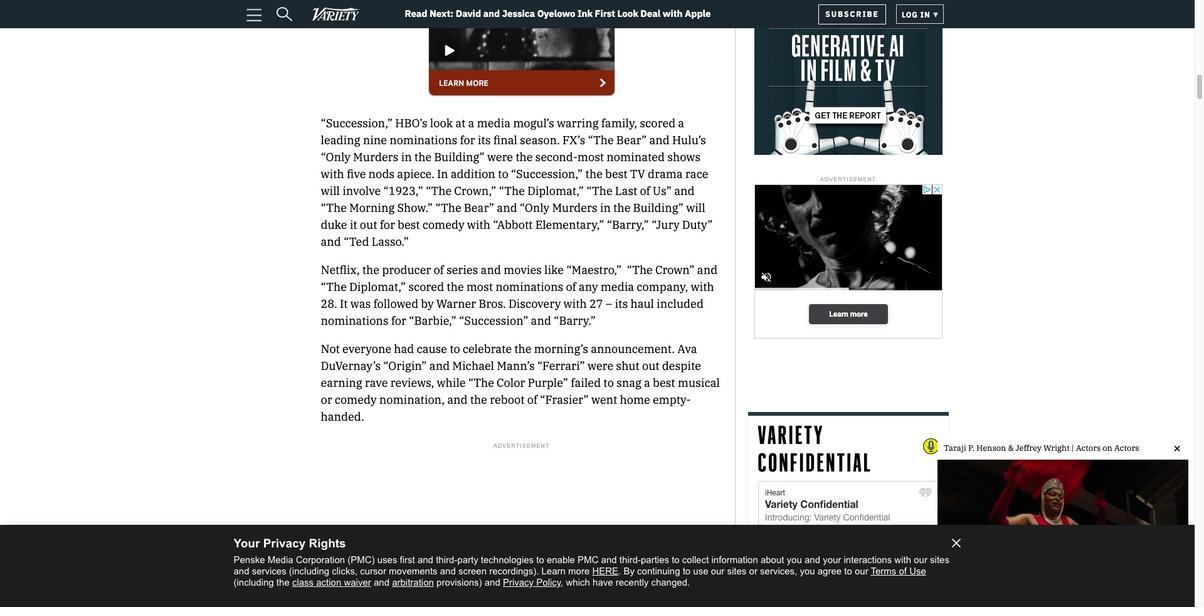 Task type: locate. For each thing, give the bounding box(es) containing it.
third- up provisions)
[[436, 555, 458, 565]]

1 horizontal spatial media
[[601, 280, 635, 294]]

"abbott
[[493, 218, 533, 232]]

of
[[640, 184, 651, 198], [434, 263, 444, 277], [566, 280, 576, 294], [528, 393, 538, 407], [900, 566, 907, 577]]

by
[[421, 297, 434, 311]]

company,
[[637, 280, 689, 294]]

the right netflix,
[[363, 263, 380, 277]]

0 horizontal spatial or
[[321, 393, 332, 407]]

"only
[[321, 150, 351, 164], [520, 201, 550, 215]]

a right snag on the right bottom
[[644, 376, 651, 390]]

everyone
[[343, 342, 392, 356]]

1 vertical spatial media
[[601, 280, 635, 294]]

1 vertical spatial comedy
[[335, 393, 377, 407]]

1 actors from the left
[[1077, 443, 1101, 454]]

1 vertical spatial (including
[[234, 577, 274, 588]]

0 horizontal spatial comedy
[[335, 393, 377, 407]]

0 horizontal spatial most
[[467, 280, 493, 294]]

"1923,"
[[384, 184, 423, 198]]

0 horizontal spatial out
[[360, 218, 377, 232]]

subscribe
[[826, 9, 880, 19]]

agree
[[818, 566, 842, 577]]

bear"
[[617, 133, 647, 147], [464, 201, 495, 215]]

or down earning
[[321, 393, 332, 407]]

were down final
[[488, 150, 513, 164]]

1 horizontal spatial in
[[600, 201, 611, 215]]

leading
[[321, 133, 360, 147]]

1 horizontal spatial murders
[[552, 201, 598, 215]]

1 horizontal spatial a
[[644, 376, 651, 390]]

"succession," down second-
[[511, 167, 583, 181]]

best down show."
[[398, 218, 420, 232]]

morning
[[350, 201, 395, 215]]

0 horizontal spatial diplomat,"
[[350, 280, 406, 294]]

"the down crown,"
[[436, 201, 462, 215]]

handed.
[[321, 410, 364, 424]]

1 vertical spatial nominations
[[496, 280, 564, 294]]

1 vertical spatial "only
[[520, 201, 550, 215]]

0 horizontal spatial our
[[711, 566, 725, 577]]

27
[[590, 297, 603, 311]]

to right cause
[[450, 342, 460, 356]]

michael
[[453, 359, 495, 373]]

corporation
[[296, 555, 345, 565]]

0 horizontal spatial actors
[[1077, 443, 1101, 454]]

to right agree
[[845, 566, 853, 577]]

actors
[[1077, 443, 1101, 454], [1115, 443, 1140, 454]]

to inside "succession," hbo's look at a media mogul's warring family, scored a leading nine nominations for its final season. fx's "the bear" and hulu's "only murders in the building" were the second-most nominated shows with five nods apiece. in addition to "succession," the best tv drama race will involve "1923," "the crown," "the diplomat," "the last of us" and "the morning show." "the bear" and "only murders in the building" will duke it out for best comedy with "abbott elementary," "barry," "jury duty" and "ted lasso."
[[498, 167, 509, 181]]

(including inside penske media corporation (pmc) uses first and third-party technologies to enable pmc and third-parties to collect information about you and your interactions with our sites and services (including clicks, cursor movements and screen recordings). learn more
[[289, 566, 330, 577]]

1 horizontal spatial comedy
[[423, 218, 465, 232]]

2 vertical spatial for
[[391, 314, 407, 328]]

most down fx's
[[578, 150, 604, 164]]

diplomat," down second-
[[528, 184, 584, 198]]

0 vertical spatial bear"
[[617, 133, 647, 147]]

the down services
[[277, 577, 290, 588]]

1 horizontal spatial its
[[615, 297, 628, 311]]

0 horizontal spatial "succession,"
[[321, 116, 393, 130]]

third- up the by
[[620, 555, 641, 565]]

nominations down "was"
[[321, 314, 389, 328]]

most
[[578, 150, 604, 164], [467, 280, 493, 294]]

"barry,"
[[607, 218, 649, 232]]

1 vertical spatial scored
[[409, 280, 444, 294]]

"succession," up the leading
[[321, 116, 393, 130]]

0 horizontal spatial privacy
[[263, 537, 306, 550]]

(pmc)
[[348, 555, 375, 565]]

1 vertical spatial privacy
[[503, 577, 534, 588]]

nominations
[[390, 133, 458, 147], [496, 280, 564, 294], [321, 314, 389, 328]]

1 horizontal spatial were
[[588, 359, 614, 373]]

murders down nine
[[353, 150, 399, 164]]

media up final
[[477, 116, 511, 130]]

0 vertical spatial "only
[[321, 150, 351, 164]]

to up learn
[[537, 555, 545, 565]]

waiver
[[344, 577, 371, 588]]

(including inside "here . by continuing to use our sites or services, you agree to our terms of use (including the class action waiver and arbitration provisions) and privacy policy , which have recently changed."
[[234, 577, 274, 588]]

and up nominated
[[650, 133, 670, 147]]

"only up "abbott
[[520, 201, 550, 215]]

with inside penske media corporation (pmc) uses first and third-party technologies to enable pmc and third-parties to collect information about you and your interactions with our sites and services (including clicks, cursor movements and screen recordings). learn more
[[895, 555, 912, 565]]

murders up elementary,"
[[552, 201, 598, 215]]

scored up hulu's
[[640, 116, 676, 130]]

with down crown,"
[[467, 218, 491, 232]]

of left 'us"'
[[640, 184, 651, 198]]

0 vertical spatial comedy
[[423, 218, 465, 232]]

best inside not everyone had cause to celebrate the morning's announcement. ava duvernay's "origin" and michael mann's "ferrari" were shut out despite earning rave reviews, while "the color purple" failed to snag a best musical or comedy nomination, and the reboot of "frasier" went home empty- handed.
[[653, 376, 676, 390]]

1 vertical spatial in
[[401, 150, 412, 164]]

log in link
[[897, 4, 944, 24]]

color
[[497, 376, 525, 390]]

1 horizontal spatial most
[[578, 150, 604, 164]]

1 horizontal spatial (including
[[289, 566, 330, 577]]

use
[[910, 566, 927, 577]]

of inside not everyone had cause to celebrate the morning's announcement. ava duvernay's "origin" and michael mann's "ferrari" were shut out despite earning rave reviews, while "the color purple" failed to snag a best musical or comedy nomination, and the reboot of "frasier" went home empty- handed.
[[528, 393, 538, 407]]

the up warner
[[447, 280, 464, 294]]

and
[[484, 8, 500, 20], [650, 133, 670, 147], [675, 184, 695, 198], [497, 201, 517, 215], [321, 234, 341, 249], [481, 263, 501, 277], [698, 263, 718, 277], [531, 314, 552, 328], [430, 359, 450, 373], [448, 393, 468, 407], [418, 555, 434, 565], [602, 555, 617, 565], [805, 555, 821, 565], [234, 566, 249, 577], [440, 566, 456, 577], [374, 577, 390, 588], [485, 577, 501, 588]]

2 horizontal spatial our
[[914, 555, 928, 565]]

building" down 'us"'
[[633, 201, 684, 215]]

1 horizontal spatial scored
[[640, 116, 676, 130]]

parties
[[641, 555, 670, 565]]

us"
[[653, 184, 672, 198]]

0 horizontal spatial scored
[[409, 280, 444, 294]]

0 horizontal spatial media
[[477, 116, 511, 130]]

of inside "succession," hbo's look at a media mogul's warring family, scored a leading nine nominations for its final season. fx's "the bear" and hulu's "only murders in the building" were the second-most nominated shows with five nods apiece. in addition to "succession," the best tv drama race will involve "1923," "the crown," "the diplomat," "the last of us" and "the morning show." "the bear" and "only murders in the building" will duke it out for best comedy with "abbott elementary," "barry," "jury duty" and "ted lasso."
[[640, 184, 651, 198]]

2 third- from the left
[[620, 555, 641, 565]]

and down discovery on the left of the page
[[531, 314, 552, 328]]

"the down in
[[426, 184, 452, 198]]

actors right on
[[1115, 443, 1140, 454]]

1 horizontal spatial privacy
[[503, 577, 534, 588]]

to up went
[[604, 376, 614, 390]]

"frasier"
[[540, 393, 589, 407]]

1 horizontal spatial best
[[606, 167, 628, 181]]

0 vertical spatial or
[[321, 393, 332, 407]]

confidential
[[758, 448, 873, 477]]

1 horizontal spatial sites
[[931, 555, 950, 565]]

0 vertical spatial nominations
[[390, 133, 458, 147]]

(including up class
[[289, 566, 330, 577]]

look
[[430, 116, 453, 130]]

0 horizontal spatial bear"
[[464, 201, 495, 215]]

1 vertical spatial will
[[687, 201, 706, 215]]

scored up by
[[409, 280, 444, 294]]

1 vertical spatial its
[[615, 297, 628, 311]]

our down interactions
[[855, 566, 869, 577]]

0 vertical spatial in
[[921, 10, 931, 19]]

nominations up discovery on the left of the page
[[496, 280, 564, 294]]

or inside "here . by continuing to use our sites or services, you agree to our terms of use (including the class action waiver and arbitration provisions) and privacy policy , which have recently changed."
[[750, 566, 758, 577]]

1 vertical spatial "succession,"
[[511, 167, 583, 181]]

1 vertical spatial sites
[[728, 566, 747, 577]]

1 horizontal spatial advertisement region
[[755, 185, 943, 396]]

information
[[712, 555, 759, 565]]

0 vertical spatial best
[[606, 167, 628, 181]]

0 vertical spatial you
[[787, 555, 802, 565]]

0 vertical spatial diplomat,"
[[528, 184, 584, 198]]

you
[[787, 555, 802, 565], [800, 566, 816, 577]]

with right "deal"
[[663, 8, 683, 20]]

and down penske
[[234, 566, 249, 577]]

enable
[[547, 555, 575, 565]]

you left agree
[[800, 566, 816, 577]]

celebrate
[[463, 342, 512, 356]]

will up duty"
[[687, 201, 706, 215]]

with up "barry."
[[564, 297, 587, 311]]

1 vertical spatial or
[[750, 566, 758, 577]]

0 vertical spatial its
[[478, 133, 491, 147]]

for down followed
[[391, 314, 407, 328]]

for
[[460, 133, 475, 147], [380, 218, 395, 232], [391, 314, 407, 328]]

1 horizontal spatial third-
[[620, 555, 641, 565]]

0 horizontal spatial nominations
[[321, 314, 389, 328]]

warner
[[437, 297, 476, 311]]

tv
[[630, 167, 646, 181]]

pmc
[[578, 555, 599, 565]]

1 horizontal spatial "succession,"
[[511, 167, 583, 181]]

0 horizontal spatial were
[[488, 150, 513, 164]]

apple
[[685, 8, 711, 20]]

comedy
[[423, 218, 465, 232], [335, 393, 377, 407]]

0 horizontal spatial murders
[[353, 150, 399, 164]]

1 horizontal spatial out
[[643, 359, 660, 373]]

sites inside penske media corporation (pmc) uses first and third-party technologies to enable pmc and third-parties to collect information about you and your interactions with our sites and services (including clicks, cursor movements and screen recordings). learn more
[[931, 555, 950, 565]]

0 vertical spatial "succession,"
[[321, 116, 393, 130]]

(including
[[289, 566, 330, 577], [234, 577, 274, 588]]

0 vertical spatial murders
[[353, 150, 399, 164]]

2 actors from the left
[[1115, 443, 1140, 454]]

here
[[593, 566, 619, 577]]

season.
[[520, 133, 560, 147]]

comedy up handed.
[[335, 393, 377, 407]]

and down "screen"
[[485, 577, 501, 588]]

privacy up 'media'
[[263, 537, 306, 550]]

media
[[477, 116, 511, 130], [601, 280, 635, 294]]

a inside not everyone had cause to celebrate the morning's announcement. ava duvernay's "origin" and michael mann's "ferrari" were shut out despite earning rave reviews, while "the color purple" failed to snag a best musical or comedy nomination, and the reboot of "frasier" went home empty- handed.
[[644, 376, 651, 390]]

0 horizontal spatial its
[[478, 133, 491, 147]]

1 vertical spatial murders
[[552, 201, 598, 215]]

of down purple"
[[528, 393, 538, 407]]

or down information at right bottom
[[750, 566, 758, 577]]

"succession"
[[459, 314, 529, 328]]

"the up company,
[[627, 263, 653, 277]]

diplomat," up "was"
[[350, 280, 406, 294]]

third-
[[436, 555, 458, 565], [620, 555, 641, 565]]

0 vertical spatial advertisement region
[[428, 0, 616, 103]]

you up 'services,'
[[787, 555, 802, 565]]

with left five
[[321, 167, 344, 181]]

scored inside "succession," hbo's look at a media mogul's warring family, scored a leading nine nominations for its final season. fx's "the bear" and hulu's "only murders in the building" were the second-most nominated shows with five nods apiece. in addition to "succession," the best tv drama race will involve "1923," "the crown," "the diplomat," "the last of us" and "the morning show." "the bear" and "only murders in the building" will duke it out for best comedy with "abbott elementary," "barry," "jury duty" and "ted lasso."
[[640, 116, 676, 130]]

and down the duke
[[321, 234, 341, 249]]

1 vertical spatial building"
[[633, 201, 684, 215]]

1 horizontal spatial building"
[[633, 201, 684, 215]]

1 horizontal spatial or
[[750, 566, 758, 577]]

0 vertical spatial (including
[[289, 566, 330, 577]]

bear" down crown,"
[[464, 201, 495, 215]]

advertisement region
[[428, 0, 616, 103], [755, 185, 943, 396]]

bear" up nominated
[[617, 133, 647, 147]]

the up mann's
[[515, 342, 532, 356]]

1 vertical spatial advertisement region
[[755, 185, 943, 396]]

last
[[615, 184, 638, 198]]

the down season.
[[516, 150, 533, 164]]

our up use
[[914, 555, 928, 565]]

0 vertical spatial scored
[[640, 116, 676, 130]]

privacy inside "here . by continuing to use our sites or services, you agree to our terms of use (including the class action waiver and arbitration provisions) and privacy policy , which have recently changed."
[[503, 577, 534, 588]]

1 vertical spatial diplomat,"
[[350, 280, 406, 294]]

for up lasso."
[[380, 218, 395, 232]]

will
[[321, 184, 340, 198], [687, 201, 706, 215]]

its left final
[[478, 133, 491, 147]]

0 horizontal spatial a
[[468, 116, 475, 130]]

which
[[566, 577, 590, 588]]

0 vertical spatial out
[[360, 218, 377, 232]]

ink
[[578, 8, 593, 20]]

terms
[[871, 566, 897, 577]]

a
[[468, 116, 475, 130], [679, 116, 685, 130], [644, 376, 651, 390]]

0 vertical spatial media
[[477, 116, 511, 130]]

most inside "succession," hbo's look at a media mogul's warring family, scored a leading nine nominations for its final season. fx's "the bear" and hulu's "only murders in the building" were the second-most nominated shows with five nods apiece. in addition to "succession," the best tv drama race will involve "1923," "the crown," "the diplomat," "the last of us" and "the morning show." "the bear" and "only murders in the building" will duke it out for best comedy with "abbott elementary," "barry," "jury duty" and "ted lasso."
[[578, 150, 604, 164]]

of left the series
[[434, 263, 444, 277]]

2 horizontal spatial a
[[679, 116, 685, 130]]

.
[[619, 566, 621, 577]]

best up the empty- at the right bottom of page
[[653, 376, 676, 390]]

"barbie,"
[[409, 314, 457, 328]]

0 horizontal spatial best
[[398, 218, 420, 232]]

0 vertical spatial most
[[578, 150, 604, 164]]

morning's
[[534, 342, 589, 356]]

collect
[[683, 555, 709, 565]]

nominations inside "succession," hbo's look at a media mogul's warring family, scored a leading nine nominations for its final season. fx's "the bear" and hulu's "only murders in the building" were the second-most nominated shows with five nods apiece. in addition to "succession," the best tv drama race will involve "1923," "the crown," "the diplomat," "the last of us" and "the morning show." "the bear" and "only murders in the building" will duke it out for best comedy with "abbott elementary," "barry," "jury duty" and "ted lasso."
[[390, 133, 458, 147]]

0 horizontal spatial (including
[[234, 577, 274, 588]]

our
[[914, 555, 928, 565], [711, 566, 725, 577], [855, 566, 869, 577]]

mann's
[[497, 359, 535, 373]]

to left the use
[[683, 566, 691, 577]]

2 vertical spatial nominations
[[321, 314, 389, 328]]

out
[[360, 218, 377, 232], [643, 359, 660, 373]]

the inside "here . by continuing to use our sites or services, you agree to our terms of use (including the class action waiver and arbitration provisions) and privacy policy , which have recently changed."
[[277, 577, 290, 588]]

"the up "abbott
[[499, 184, 525, 198]]

our right the use
[[711, 566, 725, 577]]

0 horizontal spatial "only
[[321, 150, 351, 164]]

in up "barry,"
[[600, 201, 611, 215]]

scored inside netflix, the producer of series and movies like "maestro,"  "the crown" and "the diplomat," scored the most nominations of any media company, with 28. it was followed by warner bros. discovery with 27 – its haul included nominations for "barbie," "succession" and "barry."
[[409, 280, 444, 294]]

a up hulu's
[[679, 116, 685, 130]]

involve
[[343, 184, 381, 198]]

in inside log in link
[[921, 10, 931, 19]]

and down 'while'
[[448, 393, 468, 407]]

1 vertical spatial you
[[800, 566, 816, 577]]

like
[[545, 263, 564, 277]]

0 vertical spatial sites
[[931, 555, 950, 565]]

warring
[[557, 116, 599, 130]]

a right the at
[[468, 116, 475, 130]]

media up –
[[601, 280, 635, 294]]

0 horizontal spatial third-
[[436, 555, 458, 565]]

1 horizontal spatial our
[[855, 566, 869, 577]]

nominations down 'hbo's'
[[390, 133, 458, 147]]

its right –
[[615, 297, 628, 311]]

"the down michael on the bottom
[[469, 376, 494, 390]]

and up "abbott
[[497, 201, 517, 215]]

1 vertical spatial out
[[643, 359, 660, 373]]

class action waiver link
[[292, 577, 371, 588]]

murders
[[353, 150, 399, 164], [552, 201, 598, 215]]

in
[[921, 10, 931, 19], [401, 150, 412, 164], [600, 201, 611, 215]]

comedy down show."
[[423, 218, 465, 232]]

to
[[498, 167, 509, 181], [450, 342, 460, 356], [604, 376, 614, 390], [537, 555, 545, 565], [672, 555, 680, 565], [683, 566, 691, 577], [845, 566, 853, 577]]

of left use
[[900, 566, 907, 577]]

to right addition
[[498, 167, 509, 181]]

provisions)
[[437, 577, 482, 588]]

1 vertical spatial bear"
[[464, 201, 495, 215]]

0 vertical spatial will
[[321, 184, 340, 198]]

best up last
[[606, 167, 628, 181]]

were up failed
[[588, 359, 614, 373]]

out inside not everyone had cause to celebrate the morning's announcement. ava duvernay's "origin" and michael mann's "ferrari" were shut out despite earning rave reviews, while "the color purple" failed to snag a best musical or comedy nomination, and the reboot of "frasier" went home empty- handed.
[[643, 359, 660, 373]]

2 horizontal spatial nominations
[[496, 280, 564, 294]]

or inside not everyone had cause to celebrate the morning's announcement. ava duvernay's "origin" and michael mann's "ferrari" were shut out despite earning rave reviews, while "the color purple" failed to snag a best musical or comedy nomination, and the reboot of "frasier" went home empty- handed.
[[321, 393, 332, 407]]

log in
[[902, 10, 933, 19]]

it
[[350, 218, 357, 232]]

any
[[579, 280, 598, 294]]

for down the at
[[460, 133, 475, 147]]

variety.com image
[[755, 0, 943, 155]]

will left involve
[[321, 184, 340, 198]]

producer
[[382, 263, 431, 277]]

2 vertical spatial best
[[653, 376, 676, 390]]

1 horizontal spatial nominations
[[390, 133, 458, 147]]

1 vertical spatial were
[[588, 359, 614, 373]]

2 horizontal spatial in
[[921, 10, 931, 19]]

in right log
[[921, 10, 931, 19]]

1 vertical spatial most
[[467, 280, 493, 294]]

privacy down 'recordings).'
[[503, 577, 534, 588]]

2 horizontal spatial best
[[653, 376, 676, 390]]

0 vertical spatial building"
[[434, 150, 485, 164]]

with up terms of use link
[[895, 555, 912, 565]]

show."
[[397, 201, 433, 215]]

1 horizontal spatial actors
[[1115, 443, 1140, 454]]



Task type: vqa. For each thing, say whether or not it's contained in the screenshot.
EDITING at the bottom left
no



Task type: describe. For each thing, give the bounding box(es) containing it.
snag
[[617, 376, 642, 390]]

deal
[[641, 8, 661, 20]]

second-
[[536, 150, 578, 164]]

jessica
[[502, 8, 535, 20]]

|
[[1072, 443, 1075, 454]]

fx's
[[563, 133, 586, 147]]

despite
[[663, 359, 702, 373]]

taraji p. henson & jeffrey wright | actors on actors
[[944, 443, 1140, 454]]

here link
[[593, 566, 619, 577]]

to left collect
[[672, 555, 680, 565]]

first
[[595, 8, 616, 20]]

p.
[[969, 443, 975, 454]]

diplomat," inside netflix, the producer of series and movies like "maestro,"  "the crown" and "the diplomat," scored the most nominations of any media company, with 28. it was followed by warner bros. discovery with 27 – its haul included nominations for "barbie," "succession" and "barry."
[[350, 280, 406, 294]]

and down race
[[675, 184, 695, 198]]

2 vertical spatial in
[[600, 201, 611, 215]]

were inside "succession," hbo's look at a media mogul's warring family, scored a leading nine nominations for its final season. fx's "the bear" and hulu's "only murders in the building" were the second-most nominated shows with five nods apiece. in addition to "succession," the best tv drama race will involve "1923," "the crown," "the diplomat," "the last of us" and "the morning show." "the bear" and "only murders in the building" will duke it out for best comedy with "abbott elementary," "barry," "jury duty" and "ted lasso."
[[488, 150, 513, 164]]

comedy inside not everyone had cause to celebrate the morning's announcement. ava duvernay's "origin" and michael mann's "ferrari" were shut out despite earning rave reviews, while "the color purple" failed to snag a best musical or comedy nomination, and the reboot of "frasier" went home empty- handed.
[[335, 393, 377, 407]]

use
[[694, 566, 709, 577]]

log
[[902, 10, 919, 19]]

penske media corporation (pmc) uses first and third-party technologies to enable pmc and third-parties to collect information about you and your interactions with our sites and services (including clicks, cursor movements and screen recordings). learn more
[[234, 555, 950, 577]]

nominated
[[607, 150, 665, 164]]

lasso."
[[372, 234, 409, 249]]

changed.
[[652, 577, 690, 588]]

your privacy rights
[[234, 537, 346, 550]]

drama
[[648, 167, 683, 181]]

0 horizontal spatial building"
[[434, 150, 485, 164]]

uses
[[378, 555, 398, 565]]

the left reboot
[[470, 393, 488, 407]]

recordings).
[[490, 566, 539, 577]]

taraji
[[944, 443, 967, 454]]

the up apiece.
[[415, 150, 432, 164]]

services
[[252, 566, 287, 577]]

with up "included"
[[691, 280, 715, 294]]

"the left last
[[587, 184, 613, 198]]

have
[[593, 577, 613, 588]]

comedy inside "succession," hbo's look at a media mogul's warring family, scored a leading nine nominations for its final season. fx's "the bear" and hulu's "only murders in the building" were the second-most nominated shows with five nods apiece. in addition to "succession," the best tv drama race will involve "1923," "the crown," "the diplomat," "the last of us" and "the morning show." "the bear" and "only murders in the building" will duke it out for best comedy with "abbott elementary," "barry," "jury duty" and "ted lasso."
[[423, 218, 465, 232]]

"the up the duke
[[321, 201, 347, 215]]

earning
[[321, 376, 362, 390]]

for inside netflix, the producer of series and movies like "maestro,"  "the crown" and "the diplomat," scored the most nominations of any media company, with 28. it was followed by warner bros. discovery with 27 – its haul included nominations for "barbie," "succession" and "barry."
[[391, 314, 407, 328]]

and up provisions)
[[440, 566, 456, 577]]

"succession," hbo's look at a media mogul's warring family, scored a leading nine nominations for its final season. fx's "the bear" and hulu's "only murders in the building" were the second-most nominated shows with five nods apiece. in addition to "succession," the best tv drama race will involve "1923," "the crown," "the diplomat," "the last of us" and "the morning show." "the bear" and "only murders in the building" will duke it out for best comedy with "abbott elementary," "barry," "jury duty" and "ted lasso."
[[321, 116, 713, 249]]

final
[[494, 133, 518, 147]]

bros.
[[479, 297, 506, 311]]

arbitration
[[392, 577, 434, 588]]

0 horizontal spatial in
[[401, 150, 412, 164]]

1 third- from the left
[[436, 555, 458, 565]]

interactions
[[844, 555, 892, 565]]

was
[[351, 297, 371, 311]]

media inside netflix, the producer of series and movies like "maestro,"  "the crown" and "the diplomat," scored the most nominations of any media company, with 28. it was followed by warner bros. discovery with 27 – its haul included nominations for "barbie," "succession" and "barry."
[[601, 280, 635, 294]]

look
[[618, 8, 639, 20]]

and right the 'david'
[[484, 8, 500, 20]]

about
[[761, 555, 785, 565]]

included
[[657, 297, 704, 311]]

your
[[234, 537, 260, 550]]

were inside not everyone had cause to celebrate the morning's announcement. ava duvernay's "origin" and michael mann's "ferrari" were shut out despite earning rave reviews, while "the color purple" failed to snag a best musical or comedy nomination, and the reboot of "frasier" went home empty- handed.
[[588, 359, 614, 373]]

rave
[[365, 376, 388, 390]]

media inside "succession," hbo's look at a media mogul's warring family, scored a leading nine nominations for its final season. fx's "the bear" and hulu's "only murders in the building" were the second-most nominated shows with five nods apiece. in addition to "succession," the best tv drama race will involve "1923," "the crown," "the diplomat," "the last of us" and "the morning show." "the bear" and "only murders in the building" will duke it out for best comedy with "abbott elementary," "barry," "jury duty" and "ted lasso."
[[477, 116, 511, 130]]

purple"
[[528, 376, 569, 390]]

,
[[561, 577, 564, 588]]

media
[[268, 555, 293, 565]]

here . by continuing to use our sites or services, you agree to our terms of use (including the class action waiver and arbitration provisions) and privacy policy , which have recently changed.
[[234, 566, 927, 588]]

and up movements
[[418, 555, 434, 565]]

"barry."
[[554, 314, 596, 328]]

of inside "here . by continuing to use our sites or services, you agree to our terms of use (including the class action waiver and arbitration provisions) and privacy policy , which have recently changed."
[[900, 566, 907, 577]]

first
[[400, 555, 415, 565]]

0 vertical spatial for
[[460, 133, 475, 147]]

and right crown"
[[698, 263, 718, 277]]

"ferrari"
[[538, 359, 585, 373]]

hbo's
[[396, 116, 428, 130]]

crown,"
[[455, 184, 497, 198]]

out inside "succession," hbo's look at a media mogul's warring family, scored a leading nine nominations for its final season. fx's "the bear" and hulu's "only murders in the building" were the second-most nominated shows with five nods apiece. in addition to "succession," the best tv drama race will involve "1923," "the crown," "the diplomat," "the last of us" and "the morning show." "the bear" and "only murders in the building" will duke it out for best comedy with "abbott elementary," "barry," "jury duty" and "ted lasso."
[[360, 218, 377, 232]]

policy
[[537, 577, 561, 588]]

connatix video player application
[[938, 460, 1189, 601]]

read next: david and jessica oyelowo ink first look deal with apple
[[405, 8, 711, 20]]

most inside netflix, the producer of series and movies like "maestro,"  "the crown" and "the diplomat," scored the most nominations of any media company, with 28. it was followed by warner bros. discovery with 27 – its haul included nominations for "barbie," "succession" and "barry."
[[467, 280, 493, 294]]

discovery
[[509, 297, 561, 311]]

reviews,
[[391, 376, 434, 390]]

crown"
[[656, 263, 695, 277]]

×
[[1175, 441, 1181, 454]]

1 vertical spatial best
[[398, 218, 420, 232]]

jeffrey
[[1016, 443, 1042, 454]]

and left your
[[805, 555, 821, 565]]

1 vertical spatial for
[[380, 218, 395, 232]]

0 horizontal spatial will
[[321, 184, 340, 198]]

variety confidential
[[758, 421, 873, 477]]

1 horizontal spatial "only
[[520, 201, 550, 215]]

family,
[[602, 116, 638, 130]]

its inside netflix, the producer of series and movies like "maestro,"  "the crown" and "the diplomat," scored the most nominations of any media company, with 28. it was followed by warner bros. discovery with 27 – its haul included nominations for "barbie," "succession" and "barry."
[[615, 297, 628, 311]]

the down last
[[614, 201, 631, 215]]

penske
[[234, 555, 265, 565]]

and down cause
[[430, 359, 450, 373]]

netflix,
[[321, 263, 360, 277]]

0 horizontal spatial advertisement region
[[428, 0, 616, 103]]

reboot
[[490, 393, 525, 407]]

you inside penske media corporation (pmc) uses first and third-party technologies to enable pmc and third-parties to collect information about you and your interactions with our sites and services (including clicks, cursor movements and screen recordings). learn more
[[787, 555, 802, 565]]

you inside "here . by continuing to use our sites or services, you agree to our terms of use (including the class action waiver and arbitration provisions) and privacy policy , which have recently changed."
[[800, 566, 816, 577]]

it
[[340, 297, 348, 311]]

"the down family,
[[588, 133, 614, 147]]

netflix, the producer of series and movies like "maestro,"  "the crown" and "the diplomat," scored the most nominations of any media company, with 28. it was followed by warner bros. discovery with 27 – its haul included nominations for "barbie," "succession" and "barry."
[[321, 263, 718, 328]]

ava
[[678, 342, 697, 356]]

and right the series
[[481, 263, 501, 277]]

sites inside "here . by continuing to use our sites or services, you agree to our terms of use (including the class action waiver and arbitration provisions) and privacy policy , which have recently changed."
[[728, 566, 747, 577]]

of left any
[[566, 280, 576, 294]]

had
[[394, 342, 414, 356]]

read next: david and jessica oyelowo ink first look deal with apple link
[[400, 8, 711, 20]]

david
[[456, 8, 481, 20]]

by
[[624, 566, 635, 577]]

apiece.
[[397, 167, 435, 181]]

series
[[447, 263, 478, 277]]

diplomat," inside "succession," hbo's look at a media mogul's warring family, scored a leading nine nominations for its final season. fx's "the bear" and hulu's "only murders in the building" were the second-most nominated shows with five nods apiece. in addition to "succession," the best tv drama race will involve "1923," "the crown," "the diplomat," "the last of us" and "the morning show." "the bear" and "only murders in the building" will duke it out for best comedy with "abbott elementary," "barry," "jury duty" and "ted lasso."
[[528, 184, 584, 198]]

party
[[458, 555, 479, 565]]

action
[[316, 577, 342, 588]]

rights
[[309, 537, 346, 550]]

"the inside not everyone had cause to celebrate the morning's announcement. ava duvernay's "origin" and michael mann's "ferrari" were shut out despite earning rave reviews, while "the color purple" failed to snag a best musical or comedy nomination, and the reboot of "frasier" went home empty- handed.
[[469, 376, 494, 390]]

and down the "cursor"
[[374, 577, 390, 588]]

its inside "succession," hbo's look at a media mogul's warring family, scored a leading nine nominations for its final season. fx's "the bear" and hulu's "only murders in the building" were the second-most nominated shows with five nods apiece. in addition to "succession," the best tv drama race will involve "1923," "the crown," "the diplomat," "the last of us" and "the morning show." "the bear" and "only murders in the building" will duke it out for best comedy with "abbott elementary," "barry," "jury duty" and "ted lasso."
[[478, 133, 491, 147]]

followed
[[374, 297, 419, 311]]

the left tv
[[586, 167, 603, 181]]

and up here
[[602, 555, 617, 565]]

"the up 28.
[[321, 280, 347, 294]]

announcement.
[[591, 342, 675, 356]]

our inside penske media corporation (pmc) uses first and third-party technologies to enable pmc and third-parties to collect information about you and your interactions with our sites and services (including clicks, cursor movements and screen recordings). learn more
[[914, 555, 928, 565]]

"ted
[[344, 234, 369, 249]]

on
[[1103, 443, 1113, 454]]

duvernay's
[[321, 359, 381, 373]]

screen
[[459, 566, 487, 577]]

not
[[321, 342, 340, 356]]

shut
[[616, 359, 640, 373]]

cursor
[[360, 566, 387, 577]]

0 vertical spatial privacy
[[263, 537, 306, 550]]

empty-
[[653, 393, 691, 407]]

home
[[620, 393, 651, 407]]



